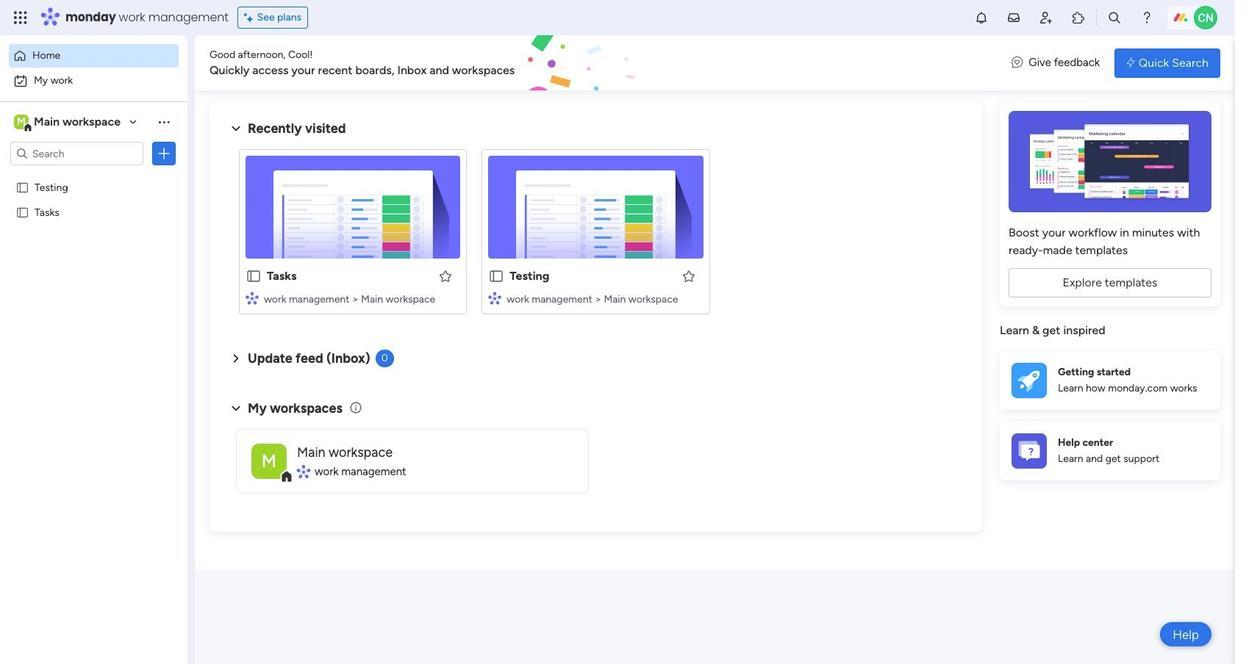 Task type: locate. For each thing, give the bounding box(es) containing it.
close recently visited image
[[227, 120, 245, 138]]

add to favorites image
[[681, 269, 696, 284]]

workspace image
[[252, 444, 287, 479]]

getting started element
[[1000, 351, 1221, 410]]

monday marketplace image
[[1071, 10, 1086, 25]]

search everything image
[[1108, 10, 1122, 25]]

Search in workspace field
[[31, 145, 123, 162]]

public board image
[[15, 180, 29, 194], [15, 205, 29, 219], [246, 268, 262, 285], [489, 268, 505, 285]]

1 vertical spatial option
[[9, 69, 179, 93]]

v2 bolt switch image
[[1127, 55, 1135, 71]]

see plans image
[[244, 10, 257, 26]]

add to favorites image
[[439, 269, 453, 284]]

v2 user feedback image
[[1012, 55, 1023, 71]]

options image
[[157, 146, 171, 161]]

0 vertical spatial option
[[9, 44, 179, 68]]

option
[[9, 44, 179, 68], [9, 69, 179, 93], [0, 174, 188, 177]]

workspace options image
[[157, 115, 171, 129]]

close my workspaces image
[[227, 400, 245, 418]]

workspace selection element
[[14, 113, 123, 132]]

list box
[[0, 172, 188, 423]]



Task type: vqa. For each thing, say whether or not it's contained in the screenshot.
4th Menu Item from the bottom of the Menu menu
no



Task type: describe. For each thing, give the bounding box(es) containing it.
workspace image
[[14, 114, 29, 130]]

invite members image
[[1039, 10, 1054, 25]]

help image
[[1140, 10, 1155, 25]]

open update feed (inbox) image
[[227, 350, 245, 368]]

0 element
[[376, 350, 394, 368]]

templates image image
[[1013, 111, 1208, 213]]

notifications image
[[974, 10, 989, 25]]

2 vertical spatial option
[[0, 174, 188, 177]]

cool name image
[[1194, 6, 1218, 29]]

update feed image
[[1007, 10, 1021, 25]]

quick search results list box
[[227, 138, 965, 332]]

select product image
[[13, 10, 28, 25]]

help center element
[[1000, 422, 1221, 481]]



